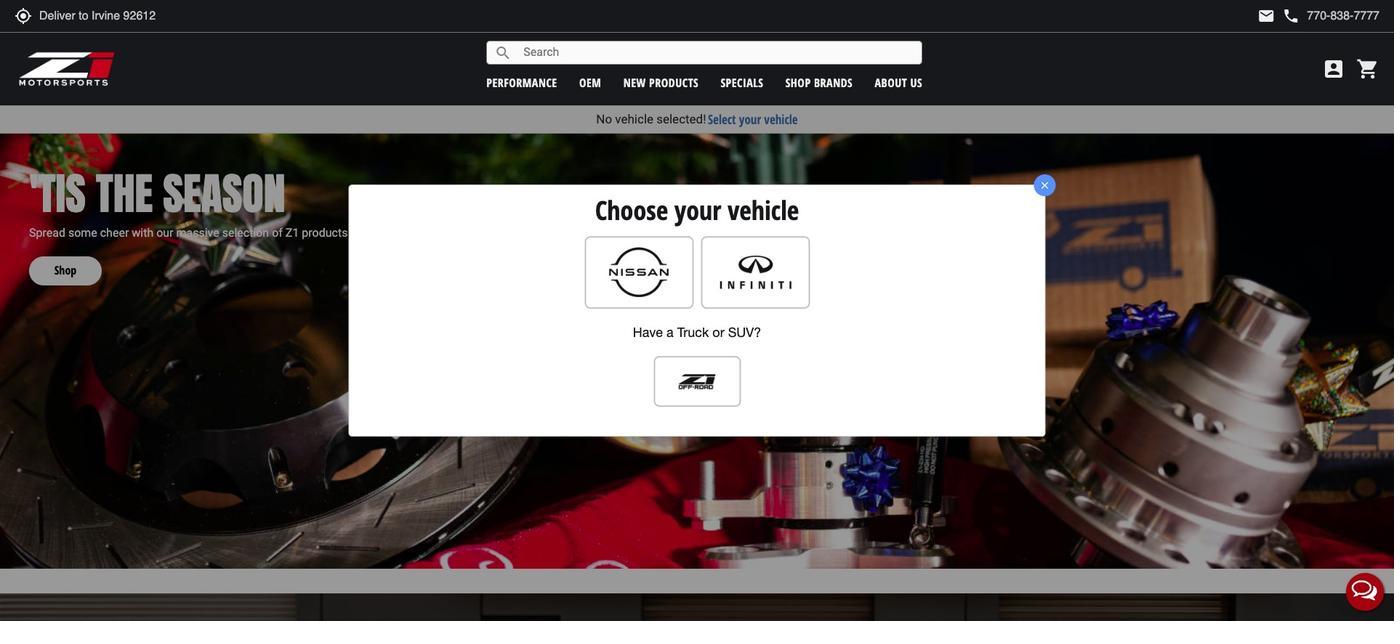 Task type: vqa. For each thing, say whether or not it's contained in the screenshot.
Have a Truck or SUV?
yes



Task type: describe. For each thing, give the bounding box(es) containing it.
selected!
[[657, 112, 706, 127]]

shop for shop brands
[[786, 75, 811, 91]]

1 horizontal spatial your
[[739, 111, 761, 128]]

selection
[[222, 226, 269, 240]]

nissan logo image
[[593, 244, 685, 301]]

new products
[[624, 75, 699, 91]]

specials link
[[721, 75, 764, 91]]

truck
[[677, 325, 709, 340]]

shopping_cart link
[[1353, 57, 1380, 81]]

have a truck or suv?
[[633, 325, 762, 340]]

some
[[68, 226, 97, 240]]

phone
[[1283, 7, 1300, 25]]

vehicle inside no vehicle selected! select your vehicle
[[615, 112, 654, 127]]

about
[[875, 75, 908, 91]]

or
[[713, 325, 725, 340]]

win this truck shop now to get automatically entered before it's too late. image
[[0, 594, 1395, 622]]

vehicle down 'shop brands' link
[[764, 111, 798, 128]]

the
[[96, 161, 153, 227]]

new
[[624, 75, 646, 91]]

shopping_cart
[[1357, 57, 1380, 81]]

massive
[[176, 226, 219, 240]]

shop brands link
[[786, 75, 853, 91]]

season
[[163, 161, 285, 227]]

brands
[[814, 75, 853, 91]]

of
[[272, 226, 283, 240]]

vehicle up the infinti logo
[[728, 192, 799, 228]]

0 vertical spatial products
[[649, 75, 699, 91]]

cheer
[[100, 226, 129, 240]]

mail
[[1258, 7, 1276, 25]]

products inside 'tis the season spread some cheer with our massive selection of z1 products
[[302, 226, 348, 240]]

mail link
[[1258, 7, 1276, 25]]

account_box
[[1323, 57, 1346, 81]]

about us link
[[875, 75, 923, 91]]

about us
[[875, 75, 923, 91]]



Task type: locate. For each thing, give the bounding box(es) containing it.
products right z1
[[302, 226, 348, 240]]

a
[[667, 325, 674, 340]]

account_box link
[[1319, 57, 1349, 81]]

spread
[[29, 226, 65, 240]]

shop
[[786, 75, 811, 91], [54, 263, 77, 279]]

performance
[[487, 75, 557, 91]]

vehicle
[[764, 111, 798, 128], [615, 112, 654, 127], [728, 192, 799, 228]]

1 vertical spatial products
[[302, 226, 348, 240]]

shop down some
[[54, 263, 77, 279]]

shop inside 'link'
[[54, 263, 77, 279]]

1 horizontal spatial shop
[[786, 75, 811, 91]]

my_location
[[15, 7, 32, 25]]

z1
[[286, 226, 299, 240]]

shop brands
[[786, 75, 853, 91]]

with
[[132, 226, 154, 240]]

your
[[739, 111, 761, 128], [675, 192, 722, 228]]

select
[[708, 111, 736, 128]]

0 vertical spatial your
[[739, 111, 761, 128]]

'tis the season spread some cheer with our massive selection of z1 products
[[29, 161, 348, 240]]

mail phone
[[1258, 7, 1300, 25]]

search
[[495, 44, 512, 61]]

0 vertical spatial shop
[[786, 75, 811, 91]]

'tis the season spread some cheer with our massive selection of z1 products image
[[0, 134, 1395, 569]]

shop left brands
[[786, 75, 811, 91]]

z1 motorsports logo image
[[18, 51, 116, 87]]

phone link
[[1283, 7, 1380, 25]]

your right select at the right of page
[[739, 111, 761, 128]]

1 vertical spatial shop
[[54, 263, 77, 279]]

Search search field
[[512, 42, 922, 64]]

0 horizontal spatial shop
[[54, 263, 77, 279]]

have
[[633, 325, 663, 340]]

select your vehicle link
[[708, 111, 798, 128]]

choose your vehicle
[[595, 192, 799, 228]]

our
[[156, 226, 173, 240]]

your right "choose"
[[675, 192, 722, 228]]

0 horizontal spatial your
[[675, 192, 722, 228]]

shop link
[[29, 242, 102, 285]]

new products link
[[624, 75, 699, 91]]

performance link
[[487, 75, 557, 91]]

oem
[[579, 75, 602, 91]]

us
[[911, 75, 923, 91]]

infinti logo image
[[710, 244, 801, 301]]

1 vertical spatial your
[[675, 192, 722, 228]]

choose
[[595, 192, 668, 228]]

shop for shop
[[54, 263, 77, 279]]

no vehicle selected! select your vehicle
[[596, 111, 798, 128]]

'tis
[[29, 161, 86, 227]]

suv?
[[728, 325, 762, 340]]

0 horizontal spatial products
[[302, 226, 348, 240]]

products
[[649, 75, 699, 91], [302, 226, 348, 240]]

1 horizontal spatial products
[[649, 75, 699, 91]]

products up selected!
[[649, 75, 699, 91]]

specials
[[721, 75, 764, 91]]

no
[[596, 112, 612, 127]]

vehicle right no
[[615, 112, 654, 127]]

oem link
[[579, 75, 602, 91]]



